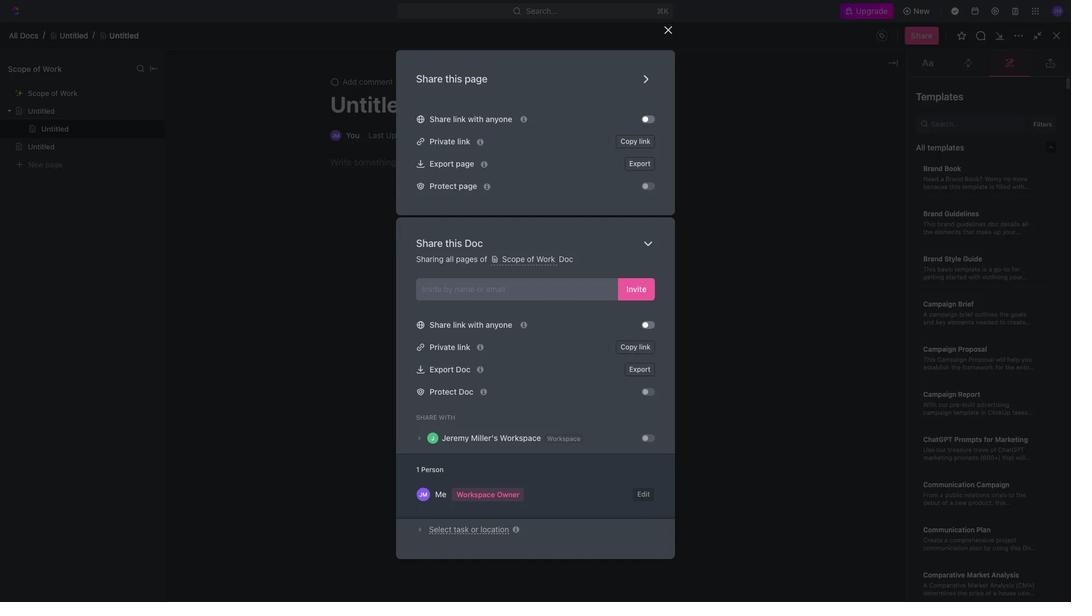 Task type: vqa. For each thing, say whether or not it's contained in the screenshot.
that
no



Task type: describe. For each thing, give the bounding box(es) containing it.
communication plan create a comprehensive project communication plan by using this doc to help easily plan out your business messaging strategy. comparative market analysis a comparative market analysis (cma) determines the price of a house using recently sold, comparable properties 
[[923, 526, 1038, 602]]

0 horizontal spatial a
[[944, 536, 948, 544]]

prompts
[[954, 435, 982, 444]]

owner
[[497, 490, 520, 499]]

new for new doc
[[1027, 47, 1043, 57]]

our
[[938, 401, 948, 408]]

dashboards
[[27, 91, 70, 101]]

so
[[923, 424, 930, 431]]

easily
[[945, 552, 962, 559]]

sharing for sharing all pages of
[[416, 254, 444, 264]]

chatgpt prompts for marketing
[[923, 435, 1028, 444]]

1 share link with anyone from the top
[[430, 114, 514, 124]]

all for all docs
[[9, 30, 18, 40]]

share this page
[[416, 73, 488, 85]]

brand for brand style guide
[[923, 255, 943, 263]]

of down docs 'link'
[[51, 89, 58, 98]]

✨
[[547, 437, 557, 447]]

by
[[984, 544, 991, 551]]

1 private from the top
[[430, 137, 455, 146]]

location
[[536, 218, 563, 226]]

business
[[1004, 552, 1030, 559]]

of up dashboards
[[33, 64, 41, 73]]

1 vertical spatial plan
[[964, 552, 976, 559]]

page for new page
[[45, 160, 62, 169]]

11
[[866, 276, 873, 286]]

updated:
[[386, 131, 419, 140]]

marketing
[[995, 435, 1028, 444]]

campaign down for
[[976, 481, 1010, 489]]

communication for communication plan create a comprehensive project communication plan by using this doc to help easily plan out your business messaging strategy. comparative market analysis a comparative market analysis (cma) determines the price of a house using recently sold, comparable properties 
[[923, 526, 975, 534]]

brand style guide
[[923, 255, 982, 263]]

location
[[481, 525, 509, 534]]

Search... text field
[[922, 115, 1021, 132]]

row containing ✨ template guide
[[180, 431, 1058, 453]]

- for eighth row from the bottom of the page
[[648, 236, 651, 246]]

1 copy from the top
[[621, 137, 637, 146]]

or
[[471, 525, 478, 534]]

14:53
[[455, 131, 476, 140]]

Invite by name or email text field
[[422, 281, 614, 298]]

(cma)
[[1016, 582, 1035, 589]]

person
[[421, 466, 444, 474]]

table containing -
[[180, 213, 1058, 473]]

new doc
[[1027, 47, 1060, 57]]

jm
[[419, 491, 427, 498]]

price
[[969, 589, 984, 597]]

last
[[368, 131, 384, 140]]

2 vertical spatial work
[[536, 254, 555, 264]]

guide for ✨ template guide
[[595, 437, 616, 447]]

export doc
[[430, 365, 470, 374]]

template
[[953, 409, 979, 416]]

search
[[962, 47, 988, 57]]

search docs button
[[947, 44, 1016, 61]]

2 vertical spatial with
[[439, 414, 455, 421]]

mins for 29
[[878, 256, 895, 266]]

business time image
[[537, 259, 544, 264]]

new page
[[28, 160, 62, 169]]

all docs link
[[9, 30, 38, 40]]

search...
[[526, 6, 558, 16]]

determines
[[923, 589, 956, 597]]

me
[[435, 490, 446, 499]]

campaign for campaign proposal
[[923, 345, 956, 353]]

advertising
[[977, 401, 1009, 408]]

sidebar navigation
[[0, 39, 167, 602]]

book
[[944, 164, 961, 173]]

protect for protect page
[[430, 181, 457, 191]]

1 horizontal spatial workspace
[[500, 433, 541, 443]]

add
[[343, 77, 357, 86]]

1 vertical spatial a
[[993, 589, 997, 597]]

clickup
[[988, 409, 1010, 416]]

2 vertical spatial scope of work
[[500, 254, 557, 264]]

campaign report with our pre-built advertising campaign template in clickup takes care of choosing the kpis to monitor, so you don't have to waste time on it.
[[923, 390, 1032, 431]]

page for export page
[[456, 159, 474, 168]]

engagements
[[581, 276, 630, 286]]

0 vertical spatial work
[[43, 64, 62, 73]]

proposal
[[958, 345, 987, 353]]

1 vertical spatial scope
[[28, 89, 49, 98]]

template
[[559, 437, 592, 447]]

7 row from the top
[[180, 411, 1058, 433]]

add comment
[[343, 77, 393, 86]]

- for fourth - row from the bottom of the page
[[648, 317, 651, 326]]

1 vertical spatial with
[[468, 320, 484, 329]]

search docs
[[962, 47, 1009, 57]]

jeremy
[[442, 433, 469, 443]]

to inside the communication plan create a comprehensive project communication plan by using this doc to help easily plan out your business messaging strategy. comparative market analysis a comparative market analysis (cma) determines the price of a house using recently sold, comparable properties
[[923, 552, 929, 559]]

dashboards link
[[4, 88, 156, 105]]

1 vertical spatial work
[[60, 89, 78, 98]]

of left business time image
[[527, 254, 534, 264]]

strategy.
[[956, 560, 982, 567]]

- for fifth row
[[648, 296, 651, 306]]

campaign for campaign report with our pre-built advertising campaign template in clickup takes care of choosing the kpis to monitor, so you don't have to waste time on it.
[[923, 390, 956, 399]]

4 - row from the top
[[180, 391, 1058, 413]]

1 agency management from the top
[[547, 256, 623, 266]]

protect page
[[430, 181, 477, 191]]

all for all templates
[[916, 143, 925, 152]]

takes
[[1012, 409, 1028, 416]]

templates
[[916, 91, 963, 103]]

5 row from the top
[[180, 290, 1058, 313]]

archived
[[425, 196, 458, 206]]

2 share link with anyone from the top
[[430, 320, 514, 329]]

- for 3rd - row from the bottom of the page
[[648, 337, 651, 346]]

1 - row from the top
[[180, 310, 1058, 333]]

export button for export page
[[625, 157, 655, 171]]

29
[[866, 256, 876, 266]]

2 row from the top
[[180, 230, 1058, 252]]

1 horizontal spatial using
[[1018, 589, 1034, 597]]

✨ template guide
[[547, 437, 616, 447]]

0 vertical spatial plan
[[970, 544, 982, 551]]

have
[[961, 424, 975, 431]]

report
[[958, 390, 980, 399]]

0 vertical spatial using
[[993, 544, 1008, 551]]

last updated: today at 14:53
[[368, 131, 476, 140]]

create
[[923, 536, 943, 544]]

docs link
[[4, 69, 156, 86]]

chatgpt
[[923, 435, 953, 444]]

assigned
[[381, 196, 415, 206]]

this for page
[[445, 73, 462, 85]]

- for fourth row from the bottom
[[648, 357, 651, 366]]

share down new button on the top of page
[[911, 31, 933, 40]]

tab list containing assigned
[[194, 191, 460, 213]]

1 agency from the top
[[547, 256, 574, 266]]

1 column header from the left
[[180, 213, 192, 231]]

assigned button
[[378, 191, 418, 213]]

templates
[[927, 143, 964, 152]]

1 management from the top
[[576, 256, 623, 266]]

share with
[[416, 414, 455, 421]]

export page
[[430, 159, 474, 168]]

2 vertical spatial scope
[[502, 254, 525, 264]]

postsale
[[547, 276, 579, 286]]

the inside the communication plan create a comprehensive project communication plan by using this doc to help easily plan out your business messaging strategy. comparative market analysis a comparative market analysis (cma) determines the price of a house using recently sold, comparable properties
[[958, 589, 967, 597]]

2 anyone from the top
[[486, 320, 512, 329]]

project
[[505, 113, 531, 123]]

invite
[[626, 284, 647, 294]]

- for row containing ✨ template guide
[[648, 437, 651, 447]]

guidelines
[[944, 209, 979, 218]]

today
[[422, 131, 444, 140]]

⌘k
[[657, 6, 669, 16]]

share up export doc
[[430, 320, 451, 329]]



Task type: locate. For each thing, give the bounding box(es) containing it.
1 vertical spatial agency management
[[547, 357, 623, 366]]

all templates
[[916, 143, 964, 152]]

it.
[[1027, 424, 1032, 431]]

protect
[[430, 181, 457, 191], [430, 387, 457, 396]]

0 vertical spatial scope of work
[[8, 64, 62, 73]]

1 vertical spatial scope of work
[[28, 89, 78, 98]]

brief
[[958, 300, 974, 308]]

doc inside button
[[1045, 47, 1060, 57]]

of inside the communication plan create a comprehensive project communication plan by using this doc to help easily plan out your business messaging strategy. comparative market analysis a comparative market analysis (cma) determines the price of a house using recently sold, comparable properties
[[986, 589, 991, 597]]

0 vertical spatial this
[[445, 73, 462, 85]]

campaign up our
[[923, 390, 956, 399]]

1 export button from the top
[[625, 157, 655, 171]]

select task or location
[[429, 525, 509, 534]]

0 vertical spatial the
[[974, 416, 983, 424]]

1 brand from the top
[[923, 164, 943, 173]]

1 protect from the top
[[430, 181, 457, 191]]

campaign for campaign brief
[[923, 300, 956, 308]]

1 vertical spatial analysis
[[990, 582, 1014, 589]]

sharing for sharing
[[956, 218, 980, 226]]

using down '(cma)'
[[1018, 589, 1034, 597]]

private up export doc
[[430, 342, 455, 352]]

style
[[944, 255, 961, 263]]

1 horizontal spatial the
[[974, 416, 983, 424]]

properties
[[1001, 597, 1031, 602]]

brand for brand guidelines
[[923, 209, 943, 218]]

0 vertical spatial protect
[[430, 181, 457, 191]]

row
[[180, 213, 1058, 231], [180, 230, 1058, 252], [180, 251, 1058, 271], [180, 271, 1058, 291], [180, 290, 1058, 313], [180, 351, 1058, 373], [180, 411, 1058, 433], [180, 431, 1058, 453], [180, 451, 1058, 473]]

care
[[923, 416, 936, 424]]

on
[[1018, 424, 1025, 431]]

of inside campaign report with our pre-built advertising campaign template in clickup takes care of choosing the kpis to monitor, so you don't have to waste time on it.
[[938, 416, 944, 424]]

1 vertical spatial communication
[[923, 526, 975, 534]]

using up your at the right bottom of page
[[993, 544, 1008, 551]]

this for doc
[[445, 238, 462, 249]]

2 export button from the top
[[625, 363, 655, 376]]

0 vertical spatial scope
[[8, 64, 31, 73]]

0 vertical spatial mins
[[878, 236, 895, 246]]

docs inside the search docs button
[[990, 47, 1009, 57]]

communication campaign
[[923, 481, 1010, 489]]

2 horizontal spatial to
[[1000, 416, 1006, 424]]

1 vertical spatial brand
[[923, 209, 943, 218]]

3 row from the top
[[180, 251, 1058, 271]]

anyone left notes
[[486, 114, 512, 124]]

plan up strategy.
[[964, 552, 976, 559]]

share up 'sharing all pages of'
[[416, 238, 443, 249]]

j
[[431, 435, 434, 442]]

2 agency from the top
[[547, 357, 574, 366]]

plan
[[970, 544, 982, 551], [964, 552, 976, 559]]

ago down 29 mins ago
[[895, 276, 908, 286]]

1 copy link from the top
[[621, 137, 650, 146]]

communication inside the communication plan create a comprehensive project communication plan by using this doc to help easily plan out your business messaging strategy. comparative market analysis a comparative market analysis (cma) determines the price of a house using recently sold, comparable properties
[[923, 526, 975, 534]]

page for protect page
[[459, 181, 477, 191]]

0 vertical spatial agency
[[547, 256, 574, 266]]

brand for brand book
[[923, 164, 943, 173]]

1 horizontal spatial to
[[977, 424, 982, 431]]

2 vertical spatial mins
[[875, 276, 893, 286]]

campaign brief
[[923, 300, 974, 308]]

3 - row from the top
[[180, 371, 1058, 393]]

scope
[[8, 64, 31, 73], [28, 89, 49, 98], [502, 254, 525, 264]]

campaign left brief
[[923, 300, 956, 308]]

0 vertical spatial agency management
[[547, 256, 623, 266]]

1 person
[[416, 466, 444, 474]]

market down strategy.
[[967, 571, 990, 579]]

0 vertical spatial copy
[[621, 137, 637, 146]]

1 vertical spatial management
[[576, 357, 623, 366]]

1 private link from the top
[[430, 137, 470, 146]]

guide right template
[[595, 437, 616, 447]]

share
[[911, 31, 933, 40], [416, 73, 443, 85], [430, 114, 451, 124], [416, 238, 443, 249], [430, 320, 451, 329], [416, 414, 437, 421]]

1 vertical spatial ago
[[897, 256, 911, 266]]

2 agency management from the top
[[547, 357, 623, 366]]

1 vertical spatial mins
[[878, 256, 895, 266]]

with
[[923, 401, 937, 408]]

tab list
[[194, 191, 460, 213]]

sharing inside row
[[956, 218, 980, 226]]

workspace for workspace
[[547, 435, 580, 442]]

1 vertical spatial market
[[968, 582, 988, 589]]

a
[[923, 582, 927, 589]]

to down the 'clickup'
[[1000, 416, 1006, 424]]

share right the 'comment'
[[416, 73, 443, 85]]

copy
[[621, 137, 637, 146], [621, 343, 637, 351]]

doc inside the communication plan create a comprehensive project communication plan by using this doc to help easily plan out your business messaging strategy. comparative market analysis a comparative market analysis (cma) determines the price of a house using recently sold, comparable properties
[[1023, 544, 1034, 551]]

1 communication from the top
[[923, 481, 975, 489]]

1 vertical spatial protect
[[430, 387, 457, 396]]

brand book
[[923, 164, 961, 173]]

pages
[[456, 254, 478, 264]]

0 horizontal spatial guide
[[595, 437, 616, 447]]

favorites
[[9, 138, 38, 147]]

1 horizontal spatial all
[[916, 143, 925, 152]]

house
[[998, 589, 1016, 597]]

built
[[962, 401, 975, 408]]

mins right 29
[[878, 256, 895, 266]]

-
[[648, 236, 651, 246], [648, 276, 651, 286], [536, 296, 540, 306], [648, 296, 651, 306], [648, 317, 651, 326], [648, 337, 651, 346], [648, 357, 651, 366], [648, 377, 651, 386], [648, 397, 651, 406], [648, 437, 651, 447]]

new right upgrade
[[913, 6, 930, 16]]

2 copy link from the top
[[621, 343, 650, 351]]

work
[[43, 64, 62, 73], [60, 89, 78, 98], [536, 254, 555, 264]]

11 mins ago
[[866, 276, 908, 286]]

ago up 29 mins ago
[[897, 236, 910, 246]]

agency management
[[547, 256, 623, 266], [547, 357, 623, 366]]

0 horizontal spatial sharing
[[416, 254, 444, 264]]

a up communication at the bottom right of the page
[[944, 536, 948, 544]]

communication
[[923, 544, 968, 551]]

1 vertical spatial anyone
[[486, 320, 512, 329]]

plan
[[976, 526, 991, 534]]

anyone down invite by name or email text box
[[486, 320, 512, 329]]

scope down docs 'link'
[[28, 89, 49, 98]]

0 vertical spatial sharing
[[956, 218, 980, 226]]

2 vertical spatial this
[[1010, 544, 1021, 551]]

0 vertical spatial export button
[[625, 157, 655, 171]]

protect for protect doc
[[430, 387, 457, 396]]

1 vertical spatial private link
[[430, 342, 470, 352]]

communication down chatgpt on the right bottom of page
[[923, 481, 975, 489]]

a left house
[[993, 589, 997, 597]]

new down favorites button
[[28, 160, 43, 169]]

cell
[[180, 231, 192, 251], [529, 231, 641, 251], [770, 231, 860, 251], [180, 251, 192, 271], [770, 251, 860, 271], [1038, 251, 1058, 271], [180, 271, 192, 291], [770, 271, 860, 291], [180, 291, 192, 311], [770, 291, 860, 311], [860, 291, 949, 311], [1038, 291, 1058, 311], [180, 311, 192, 331], [770, 311, 860, 331], [860, 311, 949, 331], [1038, 311, 1058, 331], [180, 331, 192, 351], [770, 331, 860, 351], [860, 331, 949, 351], [180, 351, 192, 372], [770, 351, 860, 372], [860, 351, 949, 372], [1038, 351, 1058, 372], [180, 372, 192, 392], [529, 372, 641, 392], [770, 372, 860, 392], [860, 372, 949, 392], [180, 392, 192, 412], [529, 392, 641, 412], [770, 392, 860, 412], [860, 392, 949, 412], [1038, 392, 1058, 412], [180, 412, 192, 432], [529, 412, 641, 432], [770, 412, 860, 432], [860, 412, 949, 432], [1038, 412, 1058, 432], [180, 432, 192, 452], [770, 432, 860, 452], [860, 432, 949, 452], [1038, 432, 1058, 452], [180, 452, 192, 472], [529, 452, 641, 472], [770, 452, 860, 472], [860, 452, 949, 472], [1038, 452, 1058, 472]]

0 vertical spatial copy link
[[621, 137, 650, 146]]

9 row from the top
[[180, 451, 1058, 473]]

new for new page
[[28, 160, 43, 169]]

1 horizontal spatial new
[[913, 6, 930, 16]]

new for new
[[913, 6, 930, 16]]

2 private from the top
[[430, 342, 455, 352]]

2 brand from the top
[[923, 209, 943, 218]]

sharing
[[956, 218, 980, 226], [416, 254, 444, 264]]

32
[[866, 236, 876, 246]]

agency
[[547, 256, 574, 266], [547, 357, 574, 366]]

2 vertical spatial new
[[28, 160, 43, 169]]

1 vertical spatial private
[[430, 342, 455, 352]]

page
[[465, 73, 488, 85], [456, 159, 474, 168], [45, 160, 62, 169], [459, 181, 477, 191]]

project notes
[[505, 113, 554, 123]]

for
[[984, 435, 993, 444]]

new doc button
[[1020, 44, 1067, 61]]

1 vertical spatial share link with anyone
[[430, 320, 514, 329]]

1 vertical spatial this
[[445, 238, 462, 249]]

private up export page
[[430, 137, 455, 146]]

0 vertical spatial private
[[430, 137, 455, 146]]

task
[[454, 525, 469, 534]]

0 vertical spatial new
[[913, 6, 930, 16]]

0 vertical spatial with
[[468, 114, 484, 124]]

guide for brand style guide
[[963, 255, 982, 263]]

1 vertical spatial agency
[[547, 357, 574, 366]]

protect down export doc
[[430, 387, 457, 396]]

campaign left "proposal"
[[923, 345, 956, 353]]

with up jeremy
[[439, 414, 455, 421]]

to left 'help'
[[923, 552, 929, 559]]

you
[[932, 424, 942, 431]]

out
[[978, 552, 987, 559]]

comparative up determines
[[929, 582, 966, 589]]

0 vertical spatial private link
[[430, 137, 470, 146]]

brand left the book
[[923, 164, 943, 173]]

0 horizontal spatial new
[[28, 160, 43, 169]]

ago down 32 mins ago
[[897, 256, 911, 266]]

1 vertical spatial guide
[[595, 437, 616, 447]]

2 management from the top
[[576, 357, 623, 366]]

2 horizontal spatial workspace
[[547, 435, 580, 442]]

0 vertical spatial guide
[[963, 255, 982, 263]]

campaign proposal
[[923, 345, 987, 353]]

communication for communication campaign
[[923, 481, 975, 489]]

postsale engagements
[[547, 276, 630, 286]]

1 row from the top
[[180, 213, 1058, 231]]

2 protect from the top
[[430, 387, 457, 396]]

2 vertical spatial ago
[[895, 276, 908, 286]]

comprehensive
[[950, 536, 994, 544]]

comparative
[[923, 571, 965, 579], [929, 582, 966, 589]]

choosing
[[945, 416, 972, 424]]

0 vertical spatial analysis
[[991, 571, 1019, 579]]

of right pages
[[480, 254, 487, 264]]

0 vertical spatial brand
[[923, 164, 943, 173]]

with up export doc
[[468, 320, 484, 329]]

row containing postsale engagements
[[180, 271, 1058, 291]]

guide inside row
[[595, 437, 616, 447]]

scope down "all docs" link
[[8, 64, 31, 73]]

the
[[974, 416, 983, 424], [958, 589, 967, 597]]

ago for 11 mins ago
[[895, 276, 908, 286]]

1 vertical spatial the
[[958, 589, 967, 597]]

0 horizontal spatial all
[[9, 30, 18, 40]]

1 vertical spatial copy link
[[621, 343, 650, 351]]

project
[[996, 536, 1016, 544]]

row containing location
[[180, 213, 1058, 231]]

private link up export page
[[430, 137, 470, 146]]

scope left business time image
[[502, 254, 525, 264]]

2 vertical spatial brand
[[923, 255, 943, 263]]

mins for 32
[[878, 236, 895, 246]]

with up 14:53
[[468, 114, 484, 124]]

the inside campaign report with our pre-built advertising campaign template in clickup takes care of choosing the kpis to monitor, so you don't have to waste time on it.
[[974, 416, 983, 424]]

sold,
[[949, 597, 963, 602]]

1 vertical spatial all
[[916, 143, 925, 152]]

2 horizontal spatial new
[[1027, 47, 1043, 57]]

0 vertical spatial a
[[944, 536, 948, 544]]

8 row from the top
[[180, 431, 1058, 453]]

mins right 11
[[875, 276, 893, 286]]

ago for 29 mins ago
[[897, 256, 911, 266]]

1 vertical spatial to
[[977, 424, 982, 431]]

0 horizontal spatial the
[[958, 589, 967, 597]]

select task or location button
[[416, 525, 520, 534]]

ago
[[897, 236, 910, 246], [897, 256, 911, 266], [895, 276, 908, 286]]

1 horizontal spatial column header
[[770, 213, 860, 231]]

link
[[453, 114, 466, 124], [457, 137, 470, 146], [639, 137, 650, 146], [453, 320, 466, 329], [457, 342, 470, 352], [639, 343, 650, 351]]

kpis
[[985, 416, 998, 424]]

comment
[[359, 77, 393, 86]]

0 horizontal spatial column header
[[180, 213, 192, 231]]

0 vertical spatial market
[[967, 571, 990, 579]]

1 vertical spatial copy
[[621, 343, 637, 351]]

mins for 11
[[875, 276, 893, 286]]

0 vertical spatial management
[[576, 256, 623, 266]]

at
[[446, 131, 453, 140]]

messaging
[[923, 560, 955, 567]]

share up j
[[416, 414, 437, 421]]

protect up the archived
[[430, 181, 457, 191]]

plan down the comprehensive
[[970, 544, 982, 551]]

0 vertical spatial communication
[[923, 481, 975, 489]]

1 anyone from the top
[[486, 114, 512, 124]]

sharing left all
[[416, 254, 444, 264]]

sharing down search by name... text box
[[956, 218, 980, 226]]

32 mins ago
[[866, 236, 910, 246]]

2 communication from the top
[[923, 526, 975, 534]]

0 vertical spatial comparative
[[923, 571, 965, 579]]

1 vertical spatial export button
[[625, 363, 655, 376]]

workspace for workspace owner
[[456, 490, 495, 499]]

campaign inside campaign report with our pre-built advertising campaign template in clickup takes care of choosing the kpis to monitor, so you don't have to waste time on it.
[[923, 390, 956, 399]]

of up "comparable"
[[986, 589, 991, 597]]

brand
[[923, 164, 943, 173], [923, 209, 943, 218], [923, 255, 943, 263]]

share up today
[[430, 114, 451, 124]]

untitled
[[60, 30, 88, 40], [109, 30, 139, 40], [330, 91, 413, 117], [28, 107, 55, 115], [41, 124, 69, 133], [28, 142, 55, 151]]

help
[[931, 552, 943, 559]]

pre-
[[950, 401, 962, 408]]

0 horizontal spatial to
[[923, 552, 929, 559]]

3 brand from the top
[[923, 255, 943, 263]]

0 vertical spatial share link with anyone
[[430, 114, 514, 124]]

2 copy from the top
[[621, 343, 637, 351]]

1 horizontal spatial sharing
[[956, 218, 980, 226]]

don't
[[944, 424, 959, 431]]

recently
[[923, 597, 947, 602]]

- row
[[180, 310, 1058, 333], [180, 331, 1058, 353], [180, 371, 1058, 393], [180, 391, 1058, 413]]

4 row from the top
[[180, 271, 1058, 291]]

all
[[446, 254, 454, 264]]

share link with anyone up 14:53
[[430, 114, 514, 124]]

docs
[[20, 30, 38, 40], [187, 47, 205, 57], [990, 47, 1009, 57], [27, 73, 46, 82]]

comparative down messaging
[[923, 571, 965, 579]]

this inside the communication plan create a comprehensive project communication plan by using this doc to help easily plan out your business messaging strategy. comparative market analysis a comparative market analysis (cma) determines the price of a house using recently sold, comparable properties
[[1010, 544, 1021, 551]]

ago for 32 mins ago
[[897, 236, 910, 246]]

0 horizontal spatial using
[[993, 544, 1008, 551]]

market up price
[[968, 582, 988, 589]]

brand left style
[[923, 255, 943, 263]]

2 column header from the left
[[770, 213, 860, 231]]

0 vertical spatial to
[[1000, 416, 1006, 424]]

the up sold,
[[958, 589, 967, 597]]

mins right 32
[[878, 236, 895, 246]]

work up 'postsale'
[[536, 254, 555, 264]]

- for row containing postsale engagements
[[648, 276, 651, 286]]

1 vertical spatial comparative
[[929, 582, 966, 589]]

the down the in
[[974, 416, 983, 424]]

of down campaign in the right bottom of the page
[[938, 416, 944, 424]]

all docs
[[9, 30, 38, 40]]

comparable
[[965, 597, 999, 602]]

brand down search by name... text box
[[923, 209, 943, 218]]

share link with anyone
[[430, 114, 514, 124], [430, 320, 514, 329]]

private link up export doc
[[430, 342, 470, 352]]

1 horizontal spatial guide
[[963, 255, 982, 263]]

project notes link
[[485, 109, 753, 127]]

a
[[944, 536, 948, 544], [993, 589, 997, 597]]

2 vertical spatial to
[[923, 552, 929, 559]]

guide right style
[[963, 255, 982, 263]]

work down docs 'link'
[[60, 89, 78, 98]]

work up dashboards
[[43, 64, 62, 73]]

scope of work down docs 'link'
[[28, 89, 78, 98]]

0 horizontal spatial workspace
[[456, 490, 495, 499]]

management
[[576, 256, 623, 266], [576, 357, 623, 366]]

table
[[180, 213, 1058, 473]]

export button for export doc
[[625, 363, 655, 376]]

1 vertical spatial using
[[1018, 589, 1034, 597]]

upgrade
[[856, 6, 888, 16]]

0 vertical spatial ago
[[897, 236, 910, 246]]

0 vertical spatial all
[[9, 30, 18, 40]]

2 private link from the top
[[430, 342, 470, 352]]

2 - row from the top
[[180, 331, 1058, 353]]

Search by name... text field
[[880, 191, 1021, 208]]

1 horizontal spatial a
[[993, 589, 997, 597]]

docs inside docs 'link'
[[27, 73, 46, 82]]

to right have at the right
[[977, 424, 982, 431]]

share link with anyone up export doc
[[430, 320, 514, 329]]

communication up communication at the bottom right of the page
[[923, 526, 975, 534]]

0 vertical spatial anyone
[[486, 114, 512, 124]]

docs inside "all docs" link
[[20, 30, 38, 40]]

new right search docs on the right of the page
[[1027, 47, 1043, 57]]

sharing all pages of
[[416, 254, 489, 264]]

column header
[[180, 213, 192, 231], [770, 213, 860, 231]]

anyone
[[486, 114, 512, 124], [486, 320, 512, 329]]

scope of work up invite by name or email text box
[[500, 254, 557, 264]]

1 vertical spatial sharing
[[416, 254, 444, 264]]

scope of work up dashboards
[[8, 64, 62, 73]]

1 vertical spatial new
[[1027, 47, 1043, 57]]

6 row from the top
[[180, 351, 1058, 373]]



